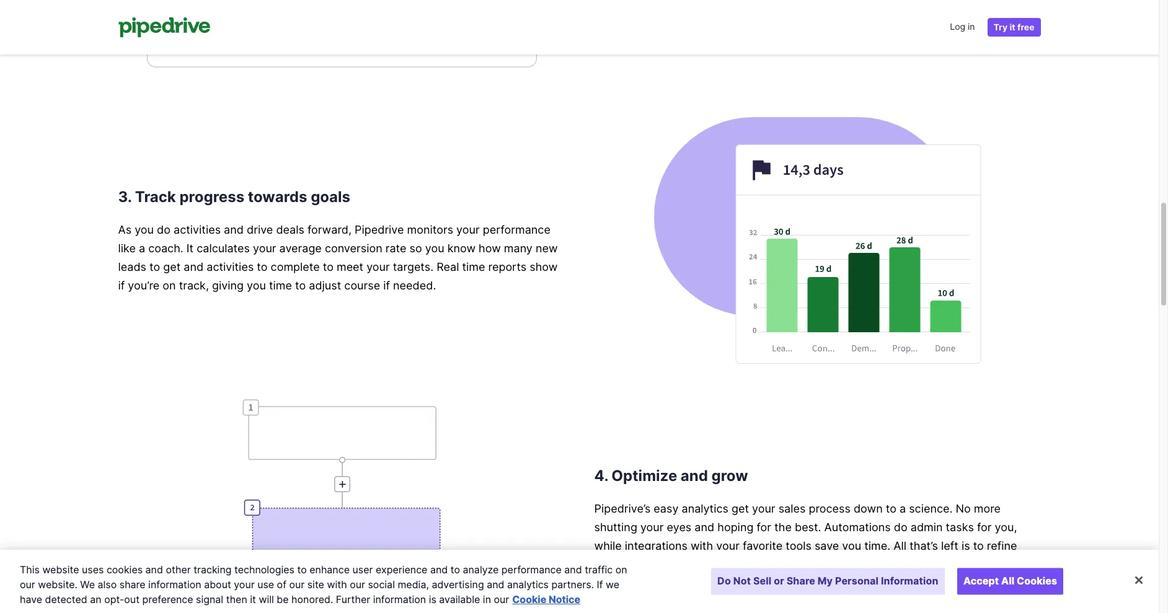 Task type: vqa. For each thing, say whether or not it's contained in the screenshot.
the right I
no



Task type: locate. For each thing, give the bounding box(es) containing it.
4. optimize and grow
[[595, 467, 749, 485]]

with inside this website uses cookies and other tracking technologies to enhance user experience and to analyze performance and traffic on our website. we also share information about your use of our site with our social media, advertising and analytics partners. if we have detected an opt-out preference signal then it will be honored. further information is available in our
[[327, 579, 347, 591]]

1 horizontal spatial is
[[962, 540, 971, 553]]

1 horizontal spatial all
[[1002, 575, 1015, 588]]

all right accept
[[1002, 575, 1015, 588]]

1 vertical spatial performance
[[502, 564, 562, 576]]

for up the favorite
[[757, 521, 772, 534]]

is
[[962, 540, 971, 553], [429, 594, 437, 606]]

on left the track,
[[163, 279, 176, 292]]

our up further
[[350, 579, 365, 591]]

out
[[124, 594, 140, 606]]

analytics inside pipedrive's easy analytics get your sales process down to a science. no more shutting your eyes and hoping for the best. automations do admin tasks for you, while integrations with your favorite tools save you time. all that's left is to refine your winning formula and set even bigger goals.
[[682, 503, 729, 516]]

with down enhance
[[327, 579, 347, 591]]

1 vertical spatial it
[[250, 594, 256, 606]]

time
[[463, 261, 485, 274], [269, 279, 292, 292]]

so
[[410, 242, 422, 255]]

is inside this website uses cookies and other tracking technologies to enhance user experience and to analyze performance and traffic on our website. we also share information about your use of our site with our social media, advertising and analytics partners. if we have detected an opt-out preference signal then it will be honored. further information is available in our
[[429, 594, 437, 606]]

how
[[479, 242, 501, 255]]

1 vertical spatial with
[[327, 579, 347, 591]]

to right down
[[886, 503, 897, 516]]

all
[[894, 540, 907, 553], [1002, 575, 1015, 588]]

for down the more
[[978, 521, 992, 534]]

it left the will
[[250, 594, 256, 606]]

privacy alert dialog
[[0, 550, 1160, 614]]

0 horizontal spatial in
[[483, 594, 491, 606]]

0 vertical spatial performance
[[483, 223, 551, 236]]

website.
[[38, 579, 77, 591]]

and up the calculates
[[224, 223, 244, 236]]

leads
[[118, 261, 146, 274]]

1 horizontal spatial get
[[732, 503, 749, 516]]

the
[[775, 521, 792, 534]]

share
[[787, 575, 816, 588]]

1 horizontal spatial in
[[969, 21, 976, 32]]

experience
[[376, 564, 428, 576]]

bigger
[[779, 558, 813, 571]]

0 vertical spatial in
[[969, 21, 976, 32]]

our right of
[[289, 579, 305, 591]]

know
[[448, 242, 476, 255]]

on
[[163, 279, 176, 292], [616, 564, 628, 576]]

and left other on the left of the page
[[146, 564, 163, 576]]

0 vertical spatial it
[[1010, 22, 1016, 32]]

you down automations on the bottom of page
[[843, 540, 862, 553]]

you,
[[996, 521, 1018, 534]]

0 vertical spatial with
[[691, 540, 714, 553]]

0 horizontal spatial information
[[148, 579, 201, 591]]

have
[[20, 594, 42, 606]]

set
[[731, 558, 747, 571]]

to left refine
[[974, 540, 985, 553]]

is down media,
[[429, 594, 437, 606]]

if
[[118, 279, 125, 292], [384, 279, 390, 292]]

it right try
[[1010, 22, 1016, 32]]

1 horizontal spatial if
[[384, 279, 390, 292]]

1 horizontal spatial analytics
[[682, 503, 729, 516]]

1 horizontal spatial it
[[1010, 22, 1016, 32]]

get inside the as you do activities and drive deals forward, pipedrive monitors your performance like a coach. it calculates your average conversion rate so you know how many new leads to get and activities to complete to meet your targets. real time reports show if you're on track, giving you time to adjust course if needed.
[[163, 261, 181, 274]]

0 vertical spatial information
[[148, 579, 201, 591]]

your inside this website uses cookies and other tracking technologies to enhance user experience and to analyze performance and traffic on our website. we also share information about your use of our site with our social media, advertising and analytics partners. if we have detected an opt-out preference signal then it will be honored. further information is available in our
[[234, 579, 255, 591]]

deals
[[276, 223, 305, 236]]

towards
[[248, 188, 307, 206]]

do
[[157, 223, 171, 236], [895, 521, 908, 534]]

left
[[942, 540, 959, 553]]

1 vertical spatial do
[[895, 521, 908, 534]]

hoping
[[718, 521, 754, 534]]

do
[[718, 575, 731, 588]]

do up coach.
[[157, 223, 171, 236]]

1 horizontal spatial for
[[978, 521, 992, 534]]

average
[[280, 242, 322, 255]]

real
[[437, 261, 459, 274]]

your up the the
[[753, 503, 776, 516]]

0 vertical spatial a
[[139, 242, 145, 255]]

1 horizontal spatial information
[[373, 594, 426, 606]]

advertising
[[432, 579, 484, 591]]

performance up many
[[483, 223, 551, 236]]

do inside pipedrive's easy analytics get your sales process down to a science. no more shutting your eyes and hoping for the best. automations do admin tasks for you, while integrations with your favorite tools save you time. all that's left is to refine your winning formula and set even bigger goals.
[[895, 521, 908, 534]]

0 horizontal spatial analytics
[[507, 579, 549, 591]]

sell
[[754, 575, 772, 588]]

0 horizontal spatial is
[[429, 594, 437, 606]]

do left admin
[[895, 521, 908, 534]]

progress
[[180, 188, 245, 206]]

with up formula
[[691, 540, 714, 553]]

log in link
[[951, 17, 976, 37]]

1 vertical spatial is
[[429, 594, 437, 606]]

enhance
[[310, 564, 350, 576]]

1 vertical spatial analytics
[[507, 579, 549, 591]]

performance inside this website uses cookies and other tracking technologies to enhance user experience and to analyze performance and traffic on our website. we also share information about your use of our site with our social media, advertising and analytics partners. if we have detected an opt-out preference signal then it will be honored. further information is available in our
[[502, 564, 562, 576]]

easy
[[654, 503, 679, 516]]

to up the adjust
[[323, 261, 334, 274]]

other
[[166, 564, 191, 576]]

shutting
[[595, 521, 638, 534]]

information down other on the left of the page
[[148, 579, 201, 591]]

analytics up the cookie
[[507, 579, 549, 591]]

0 horizontal spatial do
[[157, 223, 171, 236]]

1 horizontal spatial with
[[691, 540, 714, 553]]

3. track progress towards goals
[[118, 188, 351, 206]]

to left enhance
[[297, 564, 307, 576]]

accept all cookies
[[964, 575, 1058, 588]]

0 vertical spatial time
[[463, 261, 485, 274]]

and up partners.
[[565, 564, 582, 576]]

rate
[[386, 242, 407, 255]]

performance inside the as you do activities and drive deals forward, pipedrive monitors your performance like a coach. it calculates your average conversion rate so you know how many new leads to get and activities to complete to meet your targets. real time reports show if you're on track, giving you time to adjust course if needed.
[[483, 223, 551, 236]]

it
[[187, 242, 194, 255]]

0 horizontal spatial on
[[163, 279, 176, 292]]

log in
[[951, 21, 976, 32]]

1 vertical spatial time
[[269, 279, 292, 292]]

0 vertical spatial do
[[157, 223, 171, 236]]

3.
[[118, 188, 132, 206]]

and right eyes
[[695, 521, 715, 534]]

or
[[774, 575, 785, 588]]

it inside this website uses cookies and other tracking technologies to enhance user experience and to analyze performance and traffic on our website. we also share information about your use of our site with our social media, advertising and analytics partners. if we have detected an opt-out preference signal then it will be honored. further information is available in our
[[250, 594, 256, 606]]

formula
[[665, 558, 705, 571]]

automations
[[825, 521, 891, 534]]

process
[[809, 503, 851, 516]]

1 vertical spatial on
[[616, 564, 628, 576]]

analytics up eyes
[[682, 503, 729, 516]]

1 vertical spatial information
[[373, 594, 426, 606]]

and up the track,
[[184, 261, 204, 274]]

in inside log in link
[[969, 21, 976, 32]]

your up then
[[234, 579, 255, 591]]

1 for from the left
[[757, 521, 772, 534]]

1 horizontal spatial a
[[900, 503, 907, 516]]

all right the time.
[[894, 540, 907, 553]]

1 vertical spatial get
[[732, 503, 749, 516]]

time down "know"
[[463, 261, 485, 274]]

activities up it
[[174, 223, 221, 236]]

1 horizontal spatial time
[[463, 261, 485, 274]]

to
[[150, 261, 160, 274], [257, 261, 268, 274], [323, 261, 334, 274], [295, 279, 306, 292], [886, 503, 897, 516], [974, 540, 985, 553], [297, 564, 307, 576], [451, 564, 460, 576]]

integrations
[[625, 540, 688, 553]]

0 horizontal spatial a
[[139, 242, 145, 255]]

tasks
[[947, 521, 975, 534]]

in right the available
[[483, 594, 491, 606]]

0 vertical spatial on
[[163, 279, 176, 292]]

a left science.
[[900, 503, 907, 516]]

detected
[[45, 594, 87, 606]]

winning
[[621, 558, 662, 571]]

0 vertical spatial is
[[962, 540, 971, 553]]

1 vertical spatial a
[[900, 503, 907, 516]]

0 vertical spatial analytics
[[682, 503, 729, 516]]

4.
[[595, 467, 609, 485]]

you right so at top left
[[425, 242, 445, 255]]

1 vertical spatial in
[[483, 594, 491, 606]]

uses
[[82, 564, 104, 576]]

a right like
[[139, 242, 145, 255]]

get
[[163, 261, 181, 274], [732, 503, 749, 516]]

activities up giving
[[207, 261, 254, 274]]

a inside the as you do activities and drive deals forward, pipedrive monitors your performance like a coach. it calculates your average conversion rate so you know how many new leads to get and activities to complete to meet your targets. real time reports show if you're on track, giving you time to adjust course if needed.
[[139, 242, 145, 255]]

eyes
[[667, 521, 692, 534]]

0 horizontal spatial all
[[894, 540, 907, 553]]

sales
[[779, 503, 806, 516]]

0 vertical spatial get
[[163, 261, 181, 274]]

1 horizontal spatial do
[[895, 521, 908, 534]]

it
[[1010, 22, 1016, 32], [250, 594, 256, 606]]

0 horizontal spatial get
[[163, 261, 181, 274]]

0 horizontal spatial if
[[118, 279, 125, 292]]

be
[[277, 594, 289, 606]]

favorite
[[743, 540, 783, 553]]

tools
[[786, 540, 812, 553]]

if
[[597, 579, 603, 591]]

with inside pipedrive's easy analytics get your sales process down to a science. no more shutting your eyes and hoping for the best. automations do admin tasks for you, while integrations with your favorite tools save you time. all that's left is to refine your winning formula and set even bigger goals.
[[691, 540, 714, 553]]

get down coach.
[[163, 261, 181, 274]]

pipedrive
[[355, 223, 404, 236]]

also
[[98, 579, 117, 591]]

0 vertical spatial all
[[894, 540, 907, 553]]

on up we
[[616, 564, 628, 576]]

if right course on the left
[[384, 279, 390, 292]]

performance up the cookie
[[502, 564, 562, 576]]

1 vertical spatial all
[[1002, 575, 1015, 588]]

1 horizontal spatial on
[[616, 564, 628, 576]]

try
[[994, 22, 1008, 32]]

in right log on the right of the page
[[969, 21, 976, 32]]

traffic
[[585, 564, 613, 576]]

0 horizontal spatial for
[[757, 521, 772, 534]]

our
[[20, 579, 35, 591], [289, 579, 305, 591], [350, 579, 365, 591], [494, 594, 510, 606]]

get up hoping
[[732, 503, 749, 516]]

on inside this website uses cookies and other tracking technologies to enhance user experience and to analyze performance and traffic on our website. we also share information about your use of our site with our social media, advertising and analytics partners. if we have detected an opt-out preference signal then it will be honored. further information is available in our
[[616, 564, 628, 576]]

activities
[[174, 223, 221, 236], [207, 261, 254, 274]]

time down complete at the top left
[[269, 279, 292, 292]]

if down leads
[[118, 279, 125, 292]]

with
[[691, 540, 714, 553], [327, 579, 347, 591]]

2 for from the left
[[978, 521, 992, 534]]

0 horizontal spatial with
[[327, 579, 347, 591]]

0 horizontal spatial it
[[250, 594, 256, 606]]

analytics
[[682, 503, 729, 516], [507, 579, 549, 591]]

information down media,
[[373, 594, 426, 606]]

for
[[757, 521, 772, 534], [978, 521, 992, 534]]

is right left
[[962, 540, 971, 553]]



Task type: describe. For each thing, give the bounding box(es) containing it.
opt-
[[104, 594, 124, 606]]

and up advertising
[[431, 564, 448, 576]]

down
[[854, 503, 883, 516]]

all inside pipedrive's easy analytics get your sales process down to a science. no more shutting your eyes and hoping for the best. automations do admin tasks for you, while integrations with your favorite tools save you time. all that's left is to refine your winning formula and set even bigger goals.
[[894, 540, 907, 553]]

goals
[[311, 188, 351, 206]]

further
[[336, 594, 371, 606]]

cookies
[[1018, 575, 1058, 588]]

course
[[345, 279, 380, 292]]

meet
[[337, 261, 364, 274]]

my
[[818, 575, 833, 588]]

time.
[[865, 540, 891, 553]]

log
[[951, 21, 966, 32]]

tracking
[[194, 564, 232, 576]]

get inside pipedrive's easy analytics get your sales process down to a science. no more shutting your eyes and hoping for the best. automations do admin tasks for you, while integrations with your favorite tools save you time. all that's left is to refine your winning formula and set even bigger goals.
[[732, 503, 749, 516]]

pipedrive's easy analytics get your sales process down to a science. no more shutting your eyes and hoping for the best. automations do admin tasks for you, while integrations with your favorite tools save you time. all that's left is to refine your winning formula and set even bigger goals.
[[595, 503, 1018, 571]]

accept
[[964, 575, 1000, 588]]

show
[[530, 261, 558, 274]]

0 vertical spatial activities
[[174, 223, 221, 236]]

2 if from the left
[[384, 279, 390, 292]]

complete
[[271, 261, 320, 274]]

pipedrive's
[[595, 503, 651, 516]]

needed.
[[393, 279, 436, 292]]

an
[[90, 594, 102, 606]]

our left the cookie
[[494, 594, 510, 606]]

to up advertising
[[451, 564, 460, 576]]

your up "know"
[[457, 223, 480, 236]]

0 horizontal spatial time
[[269, 279, 292, 292]]

no
[[956, 503, 971, 516]]

notice
[[549, 594, 581, 606]]

and up do
[[708, 558, 728, 571]]

a inside pipedrive's easy analytics get your sales process down to a science. no more shutting your eyes and hoping for the best. automations do admin tasks for you, while integrations with your favorite tools save you time. all that's left is to refine your winning formula and set even bigger goals.
[[900, 503, 907, 516]]

it inside button
[[1010, 22, 1016, 32]]

share
[[120, 579, 146, 591]]

site
[[308, 579, 324, 591]]

about
[[204, 579, 231, 591]]

your up integrations
[[641, 521, 664, 534]]

1 vertical spatial activities
[[207, 261, 254, 274]]

as
[[118, 223, 132, 236]]

all inside accept all cookies button
[[1002, 575, 1015, 588]]

signal
[[196, 594, 223, 606]]

targets.
[[393, 261, 434, 274]]

is inside pipedrive's easy analytics get your sales process down to a science. no more shutting your eyes and hoping for the best. automations do admin tasks for you, while integrations with your favorite tools save you time. all that's left is to refine your winning formula and set even bigger goals.
[[962, 540, 971, 553]]

save
[[815, 540, 840, 553]]

use
[[258, 579, 274, 591]]

grow
[[712, 467, 749, 485]]

monitors
[[407, 223, 454, 236]]

drive
[[247, 223, 273, 236]]

information
[[882, 575, 939, 588]]

adjust
[[309, 279, 341, 292]]

do inside the as you do activities and drive deals forward, pipedrive monitors your performance like a coach. it calculates your average conversion rate so you know how many new leads to get and activities to complete to meet your targets. real time reports show if you're on track, giving you time to adjust course if needed.
[[157, 223, 171, 236]]

refine
[[988, 540, 1018, 553]]

to left complete at the top left
[[257, 261, 268, 274]]

media,
[[398, 579, 429, 591]]

available
[[439, 594, 480, 606]]

cookie notice
[[513, 594, 581, 606]]

analyze
[[463, 564, 499, 576]]

cookies
[[107, 564, 143, 576]]

your down hoping
[[717, 540, 740, 553]]

while
[[595, 540, 622, 553]]

as you do activities and drive deals forward, pipedrive monitors your performance like a coach. it calculates your average conversion rate so you know how many new leads to get and activities to complete to meet your targets. real time reports show if you're on track, giving you time to adjust course if needed.
[[118, 223, 558, 292]]

cookie
[[513, 594, 547, 606]]

you're
[[128, 279, 160, 292]]

forward,
[[308, 223, 352, 236]]

free
[[1018, 22, 1035, 32]]

will
[[259, 594, 274, 606]]

this
[[20, 564, 40, 576]]

to down coach.
[[150, 261, 160, 274]]

you inside pipedrive's easy analytics get your sales process down to a science. no more shutting your eyes and hoping for the best. automations do admin tasks for you, while integrations with your favorite tools save you time. all that's left is to refine your winning formula and set even bigger goals.
[[843, 540, 862, 553]]

we
[[606, 579, 620, 591]]

1 if from the left
[[118, 279, 125, 292]]

you right as
[[135, 223, 154, 236]]

new
[[536, 242, 558, 255]]

in inside this website uses cookies and other tracking technologies to enhance user experience and to analyze performance and traffic on our website. we also share information about your use of our site with our social media, advertising and analytics partners. if we have detected an opt-out preference signal then it will be honored. further information is available in our
[[483, 594, 491, 606]]

and left grow
[[681, 467, 708, 485]]

of
[[277, 579, 287, 591]]

analytics inside this website uses cookies and other tracking technologies to enhance user experience and to analyze performance and traffic on our website. we also share information about your use of our site with our social media, advertising and analytics partners. if we have detected an opt-out preference signal then it will be honored. further information is available in our
[[507, 579, 549, 591]]

your down while
[[595, 558, 618, 571]]

giving
[[212, 279, 244, 292]]

to down complete at the top left
[[295, 279, 306, 292]]

personal
[[836, 575, 879, 588]]

your down drive
[[253, 242, 276, 255]]

like
[[118, 242, 136, 255]]

our down this at the bottom
[[20, 579, 35, 591]]

admin
[[911, 521, 943, 534]]

you right giving
[[247, 279, 266, 292]]

not
[[734, 575, 751, 588]]

coach.
[[148, 242, 184, 255]]

calculates
[[197, 242, 250, 255]]

try it free button
[[988, 18, 1041, 37]]

reports
[[489, 261, 527, 274]]

try it free
[[994, 22, 1035, 32]]

more
[[975, 503, 1001, 516]]

social
[[368, 579, 395, 591]]

even
[[750, 558, 776, 571]]

conversion
[[325, 242, 383, 255]]

cookie notice link
[[513, 594, 581, 606]]

website
[[42, 564, 79, 576]]

on inside the as you do activities and drive deals forward, pipedrive monitors your performance like a coach. it calculates your average conversion rate so you know how many new leads to get and activities to complete to meet your targets. real time reports show if you're on track, giving you time to adjust course if needed.
[[163, 279, 176, 292]]

and down analyze
[[487, 579, 505, 591]]

goals.
[[816, 558, 847, 571]]

your up course on the left
[[367, 261, 390, 274]]

best.
[[795, 521, 822, 534]]



